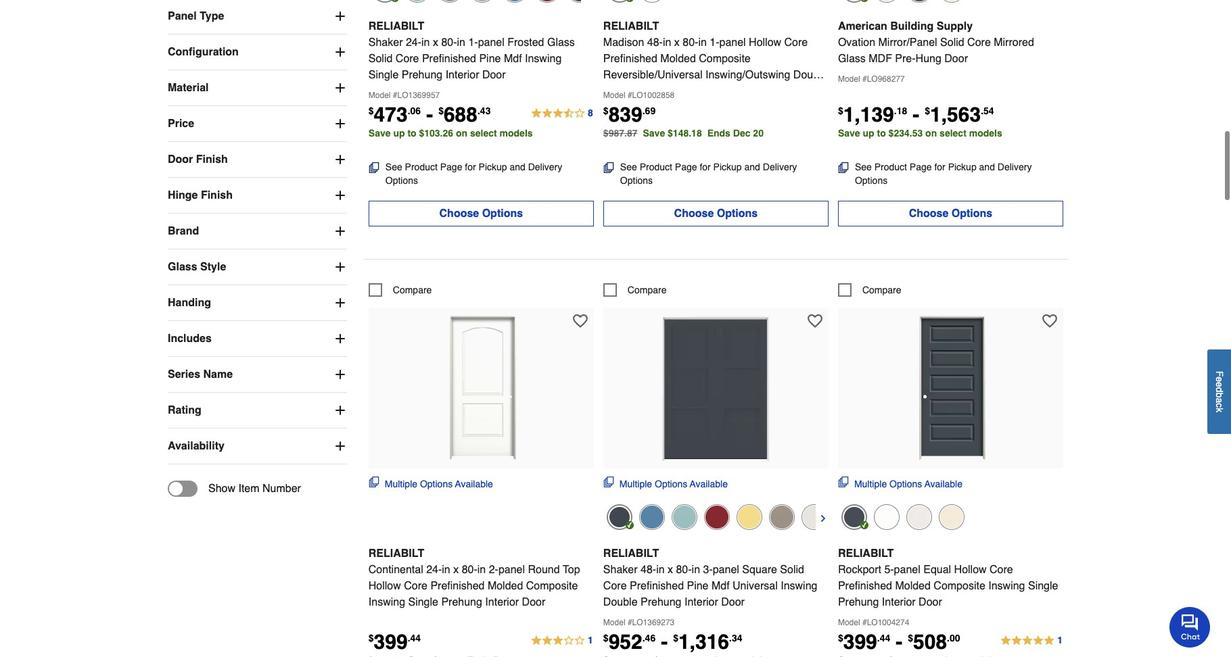 Task type: locate. For each thing, give the bounding box(es) containing it.
1002332488 element
[[604, 284, 667, 297]]

.44
[[408, 634, 421, 645], [878, 634, 891, 645]]

single inside reliabilt shaker 24-in x 80-in 1-panel frosted glass solid core prefinished pine mdf inswing single prehung interior door
[[369, 69, 399, 81]]

$ up was price $469.93 element
[[369, 634, 374, 645]]

2 models from the left
[[970, 128, 1003, 139]]

1 page from the left
[[440, 162, 463, 173]]

k
[[1215, 409, 1226, 413]]

1 on from the left
[[456, 128, 468, 139]]

1 horizontal spatial multiple
[[620, 479, 653, 490]]

panel left frosted
[[478, 37, 505, 49]]

1 vertical spatial double
[[604, 597, 638, 609]]

type
[[200, 10, 224, 22]]

reliabilt shaker 48-in x 80-in 3-panel square solid core prefinished pine mdf universal inswing double prehung interior door image
[[642, 315, 791, 464]]

2 choose from the left
[[675, 208, 714, 220]]

molded down the equal
[[896, 581, 931, 593]]

1 horizontal spatial product
[[640, 162, 673, 173]]

plus image for door finish
[[334, 153, 347, 166]]

0 horizontal spatial hollow
[[369, 581, 401, 593]]

2 horizontal spatial compare
[[863, 285, 902, 296]]

plus image for configuration
[[334, 45, 347, 59]]

2 horizontal spatial choose options
[[909, 208, 993, 220]]

x up "reversible/universal"
[[675, 37, 680, 49]]

slate image
[[842, 505, 868, 531]]

finish inside button
[[196, 154, 228, 166]]

2 horizontal spatial and
[[980, 162, 996, 173]]

1 399 from the left
[[374, 631, 408, 655]]

x inside reliabilt shaker 48-in x 80-in 3-panel square solid core prefinished pine mdf universal inswing double prehung interior door
[[668, 565, 674, 577]]

2 choose options link from the left
[[604, 201, 829, 227]]

multiple options available
[[385, 479, 493, 490], [620, 479, 728, 490], [855, 479, 963, 490]]

models down the ".54"
[[970, 128, 1003, 139]]

solid
[[941, 37, 965, 49], [369, 53, 393, 65], [781, 565, 805, 577]]

x left 2-
[[454, 565, 459, 577]]

plus image inside the glass style button
[[334, 260, 347, 274]]

double up model # lo1369273
[[604, 597, 638, 609]]

# up $ 399 .44 - $ 508 .00
[[863, 619, 867, 628]]

product down $987.87 save $148.18 ends dec 20
[[640, 162, 673, 173]]

plus image
[[334, 9, 347, 23], [334, 81, 347, 95], [334, 117, 347, 131], [334, 153, 347, 166], [334, 189, 347, 202], [334, 332, 347, 346], [334, 440, 347, 453]]

see product page for pickup and delivery options down the savings save $148.18 element
[[621, 162, 798, 186]]

- right .06
[[427, 103, 433, 127]]

2 horizontal spatial pickup
[[949, 162, 977, 173]]

hollow right the equal
[[955, 565, 987, 577]]

see down 1,139
[[856, 162, 872, 173]]

x for molded
[[454, 565, 459, 577]]

door down universal in the right of the page
[[722, 597, 745, 609]]

24- up "lo1369957"
[[406, 37, 422, 49]]

prehung up 839
[[604, 85, 645, 98]]

0 horizontal spatial mdf
[[504, 53, 522, 65]]

3 available from the left
[[925, 479, 963, 490]]

0 horizontal spatial choose
[[440, 208, 479, 220]]

2 horizontal spatial hollow
[[955, 565, 987, 577]]

3 multiple from the left
[[855, 479, 887, 490]]

x left 3-
[[668, 565, 674, 577]]

2 see product page for pickup and delivery options from the left
[[621, 162, 798, 186]]

1 horizontal spatial save
[[643, 128, 665, 139]]

reliabilt inside reliabilt shaker 24-in x 80-in 1-panel frosted glass solid core prefinished pine mdf inswing single prehung interior door
[[369, 20, 425, 33]]

0 horizontal spatial shaker
[[369, 37, 403, 49]]

hollow inside reliabilt madison 48-in x 80-in 1-panel hollow core prefinished molded composite reversible/universal inswing/outswing double prehung interior door model # lo1002858
[[749, 37, 782, 49]]

2 to from the left
[[878, 128, 887, 139]]

0 horizontal spatial pine
[[480, 53, 501, 65]]

pine
[[480, 53, 501, 65], [687, 581, 709, 593]]

plus image inside brand button
[[334, 225, 347, 238]]

1 horizontal spatial pickup
[[714, 162, 742, 173]]

0 horizontal spatial solid
[[369, 53, 393, 65]]

pickup down 1,563
[[949, 162, 977, 173]]

model for american building supply ovation mirror/panel solid core mirrored glass mdf pre-hung door
[[839, 75, 861, 84]]

molded down 2-
[[488, 581, 523, 593]]

plus image inside configuration button
[[334, 45, 347, 59]]

1 vertical spatial 48-
[[641, 565, 657, 577]]

models for save up to $234.53 on select models
[[970, 128, 1003, 139]]

0 vertical spatial single
[[369, 69, 399, 81]]

0 vertical spatial glass
[[548, 37, 575, 49]]

compare inside 1000474353 'element'
[[393, 285, 432, 296]]

0 horizontal spatial delivery
[[528, 162, 563, 173]]

core up model # lo1369273
[[604, 581, 627, 593]]

composite down the equal
[[934, 581, 986, 593]]

reliabilt for reliabilt rockport 5-panel equal hollow core prefinished molded composite inswing single prehung interior door
[[839, 548, 894, 561]]

door down the equal
[[919, 597, 943, 609]]

inswing
[[525, 53, 562, 65], [781, 581, 818, 593], [989, 581, 1026, 593], [369, 597, 405, 609]]

plus image inside rating "button"
[[334, 404, 347, 418]]

single down continental
[[408, 597, 439, 609]]

prehung up model # lo1004274 on the right of page
[[839, 597, 880, 609]]

1 horizontal spatial choose
[[675, 208, 714, 220]]

white image
[[802, 505, 828, 531]]

x
[[433, 37, 439, 49], [675, 37, 680, 49], [454, 565, 459, 577], [668, 565, 674, 577]]

.00
[[948, 634, 961, 645]]

0 vertical spatial double
[[794, 69, 828, 81]]

door right lo1002858 at right
[[684, 85, 708, 98]]

$ 473 .06 - $ 688 .43
[[369, 103, 491, 127]]

1 vertical spatial glass
[[839, 53, 866, 65]]

- right .18
[[913, 103, 920, 127]]

door inside american building supply ovation mirror/panel solid core mirrored glass mdf pre-hung door
[[945, 53, 969, 65]]

1 horizontal spatial 399
[[844, 631, 878, 655]]

glass right frosted
[[548, 37, 575, 49]]

2 horizontal spatial product
[[875, 162, 908, 173]]

panel for square
[[713, 565, 740, 577]]

save
[[369, 128, 391, 139], [643, 128, 665, 139], [839, 128, 861, 139]]

2 .44 from the left
[[878, 634, 891, 645]]

core up model # lo1369957
[[396, 53, 419, 65]]

select for $103.26
[[470, 128, 497, 139]]

madison
[[604, 37, 645, 49]]

80- for mdf
[[677, 565, 692, 577]]

composite down round
[[526, 581, 578, 593]]

2 pickup from the left
[[714, 162, 742, 173]]

0 horizontal spatial to
[[408, 128, 417, 139]]

1 horizontal spatial composite
[[699, 53, 751, 65]]

2 plus image from the top
[[334, 81, 347, 95]]

80- for reversible/universal
[[683, 37, 699, 49]]

.44 up was price $469.93 element
[[408, 634, 421, 645]]

prehung inside reliabilt shaker 24-in x 80-in 1-panel frosted glass solid core prefinished pine mdf inswing single prehung interior door
[[402, 69, 443, 81]]

choose options for third choose options link from left
[[909, 208, 993, 220]]

reliabilt inside reliabilt shaker 48-in x 80-in 3-panel square solid core prefinished pine mdf universal inswing double prehung interior door
[[604, 548, 659, 561]]

2 399 from the left
[[844, 631, 878, 655]]

- for 1,563
[[913, 103, 920, 127]]

$ up save up to $234.53 on select models
[[925, 106, 931, 117]]

x for reversible/universal
[[675, 37, 680, 49]]

plus image inside includes button
[[334, 332, 347, 346]]

core down continental
[[404, 581, 428, 593]]

- for 1,316
[[661, 631, 668, 655]]

2 vertical spatial glass
[[168, 261, 197, 273]]

0 horizontal spatial and
[[510, 162, 526, 173]]

2 horizontal spatial multiple
[[855, 479, 887, 490]]

model left lo1004274
[[839, 619, 861, 628]]

core down supply
[[968, 37, 991, 49]]

reliabilt for reliabilt madison 48-in x 80-in 1-panel hollow core prefinished molded composite reversible/universal inswing/outswing double prehung interior door model # lo1002858
[[604, 20, 659, 33]]

page down save up to $234.53 on select models
[[910, 162, 932, 173]]

2 horizontal spatial for
[[935, 162, 946, 173]]

price button
[[168, 106, 347, 141]]

was price $987.87 element
[[604, 125, 643, 139]]

plus image inside availability button
[[334, 440, 347, 453]]

1 to from the left
[[408, 128, 417, 139]]

3 choose from the left
[[909, 208, 949, 220]]

5-
[[885, 565, 895, 577]]

0 horizontal spatial 1-
[[469, 37, 478, 49]]

3 product from the left
[[875, 162, 908, 173]]

1 see product page for pickup and delivery options from the left
[[386, 162, 563, 186]]

core inside reliabilt rockport 5-panel equal hollow core prefinished molded composite inswing single prehung interior door
[[990, 565, 1014, 577]]

3 multiple options available link from the left
[[839, 477, 963, 492]]

1 horizontal spatial up
[[863, 128, 875, 139]]

24-
[[406, 37, 422, 49], [427, 565, 442, 577]]

5 plus image from the top
[[334, 368, 347, 382]]

0 horizontal spatial up
[[394, 128, 405, 139]]

save for save up to $103.26 on select models
[[369, 128, 391, 139]]

3 choose options link from the left
[[839, 201, 1064, 227]]

core inside reliabilt shaker 24-in x 80-in 1-panel frosted glass solid core prefinished pine mdf inswing single prehung interior door
[[396, 53, 419, 65]]

glass down "ovation"
[[839, 53, 866, 65]]

80- inside reliabilt continental 24-in x 80-in 2-panel round top hollow core prefinished molded composite inswing single prehung interior door
[[462, 565, 478, 577]]

plus image inside the material button
[[334, 81, 347, 95]]

sea mist image
[[672, 505, 698, 531]]

2 1 from the left
[[1058, 636, 1063, 647]]

$ inside "$ 399 .44"
[[369, 634, 374, 645]]

pine down 3-
[[687, 581, 709, 593]]

0 horizontal spatial for
[[465, 162, 476, 173]]

80- inside reliabilt madison 48-in x 80-in 1-panel hollow core prefinished molded composite reversible/universal inswing/outswing double prehung interior door model # lo1002858
[[683, 37, 699, 49]]

1 horizontal spatial page
[[675, 162, 698, 173]]

$
[[369, 106, 374, 117], [439, 106, 444, 117], [604, 106, 609, 117], [839, 106, 844, 117], [925, 106, 931, 117], [369, 634, 374, 645], [604, 634, 609, 645], [674, 634, 679, 645], [839, 634, 844, 645], [909, 634, 914, 645]]

core right the equal
[[990, 565, 1014, 577]]

lo1002858
[[633, 91, 675, 100]]

3 compare from the left
[[863, 285, 902, 296]]

up down 1,139
[[863, 128, 875, 139]]

1 vertical spatial shaker
[[604, 565, 638, 577]]

0 horizontal spatial choose options link
[[369, 201, 594, 227]]

24- inside reliabilt continental 24-in x 80-in 2-panel round top hollow core prefinished molded composite inswing single prehung interior door
[[427, 565, 442, 577]]

48- inside reliabilt madison 48-in x 80-in 1-panel hollow core prefinished molded composite reversible/universal inswing/outswing double prehung interior door model # lo1002858
[[648, 37, 663, 49]]

single
[[369, 69, 399, 81], [1029, 581, 1059, 593], [408, 597, 439, 609]]

1 save from the left
[[369, 128, 391, 139]]

reliabilt rockport 5-panel equal hollow core prefinished molded composite inswing single prehung interior door
[[839, 548, 1059, 609]]

1 choose options from the left
[[440, 208, 523, 220]]

plus image for handing
[[334, 296, 347, 310]]

3 save from the left
[[839, 128, 861, 139]]

reliabilt inside reliabilt rockport 5-panel equal hollow core prefinished molded composite inswing single prehung interior door
[[839, 548, 894, 561]]

finish for hinge finish
[[201, 189, 233, 202]]

2 horizontal spatial choose
[[909, 208, 949, 220]]

plus image inside series name button
[[334, 368, 347, 382]]

1 vertical spatial mdf
[[712, 581, 730, 593]]

1- for composite
[[710, 37, 720, 49]]

1 select from the left
[[470, 128, 497, 139]]

$399.44 element
[[369, 631, 421, 655]]

0 horizontal spatial double
[[604, 597, 638, 609]]

up for $234.53
[[863, 128, 875, 139]]

on for $103.26
[[456, 128, 468, 139]]

- right the ".46"
[[661, 631, 668, 655]]

panel left round
[[499, 565, 525, 577]]

# inside reliabilt madison 48-in x 80-in 1-panel hollow core prefinished molded composite reversible/universal inswing/outswing double prehung interior door model # lo1002858
[[628, 91, 633, 100]]

inswing down continental
[[369, 597, 405, 609]]

1 horizontal spatial .44
[[878, 634, 891, 645]]

0 vertical spatial pine
[[480, 53, 501, 65]]

prefinished inside reliabilt shaker 48-in x 80-in 3-panel square solid core prefinished pine mdf universal inswing double prehung interior door
[[630, 581, 684, 593]]

1 models from the left
[[500, 128, 533, 139]]

style
[[200, 261, 226, 273]]

compare for 1002332488 element
[[628, 285, 667, 296]]

inswing inside reliabilt shaker 48-in x 80-in 3-panel square solid core prefinished pine mdf universal inswing double prehung interior door
[[781, 581, 818, 593]]

glass inside button
[[168, 261, 197, 273]]

solid right square
[[781, 565, 805, 577]]

1 choose from the left
[[440, 208, 479, 220]]

$ 1,139 .18 - $ 1,563 .54
[[839, 103, 995, 127]]

3 plus image from the top
[[334, 260, 347, 274]]

panel up universal in the right of the page
[[713, 565, 740, 577]]

2 multiple from the left
[[620, 479, 653, 490]]

2 plus image from the top
[[334, 225, 347, 238]]

interior inside reliabilt shaker 48-in x 80-in 3-panel square solid core prefinished pine mdf universal inswing double prehung interior door
[[685, 597, 719, 609]]

0 horizontal spatial single
[[369, 69, 399, 81]]

ends dec 20 element
[[708, 128, 770, 139], [468, 656, 529, 658]]

material
[[168, 82, 209, 94]]

1 horizontal spatial for
[[700, 162, 711, 173]]

plus image inside hinge finish button
[[334, 189, 347, 202]]

.44 inside "$ 399 .44"
[[408, 634, 421, 645]]

see product page for pickup and delivery options down save up to $234.53 on select models
[[856, 162, 1032, 186]]

.44 inside $ 399 .44 - $ 508 .00
[[878, 634, 891, 645]]

composite inside reliabilt continental 24-in x 80-in 2-panel round top hollow core prefinished molded composite inswing single prehung interior door
[[526, 581, 578, 593]]

1
[[588, 636, 594, 647], [1058, 636, 1063, 647]]

reliabilt inside reliabilt madison 48-in x 80-in 1-panel hollow core prefinished molded composite reversible/universal inswing/outswing double prehung interior door model # lo1002858
[[604, 20, 659, 33]]

for down save up to $234.53 on select models
[[935, 162, 946, 173]]

1 vertical spatial finish
[[201, 189, 233, 202]]

heart outline image
[[573, 314, 588, 329], [1043, 314, 1058, 329]]

2 horizontal spatial multiple options available link
[[839, 477, 963, 492]]

panel inside reliabilt rockport 5-panel equal hollow core prefinished molded composite inswing single prehung interior door
[[895, 565, 921, 577]]

3 choose options from the left
[[909, 208, 993, 220]]

# for american building supply ovation mirror/panel solid core mirrored glass mdf pre-hung door
[[863, 75, 867, 84]]

finish
[[196, 154, 228, 166], [201, 189, 233, 202]]

$ down model # lo968277
[[839, 106, 844, 117]]

0 horizontal spatial .44
[[408, 634, 421, 645]]

0 horizontal spatial choose options
[[440, 208, 523, 220]]

e up d on the right bottom
[[1215, 377, 1226, 383]]

0 horizontal spatial product
[[405, 162, 438, 173]]

e
[[1215, 377, 1226, 383], [1215, 383, 1226, 388]]

x inside reliabilt shaker 24-in x 80-in 1-panel frosted glass solid core prefinished pine mdf inswing single prehung interior door
[[433, 37, 439, 49]]

0 horizontal spatial 1 button
[[531, 634, 594, 650]]

save down 473
[[369, 128, 391, 139]]

prehung inside reliabilt shaker 48-in x 80-in 3-panel square solid core prefinished pine mdf universal inswing double prehung interior door
[[641, 597, 682, 609]]

1 horizontal spatial multiple options available
[[620, 479, 728, 490]]

1 horizontal spatial glass
[[548, 37, 575, 49]]

door
[[945, 53, 969, 65], [483, 69, 506, 81], [684, 85, 708, 98], [168, 154, 193, 166], [522, 597, 546, 609], [722, 597, 745, 609], [919, 597, 943, 609]]

$ 839 .69
[[604, 103, 656, 127]]

# for reliabilt shaker 48-in x 80-in 3-panel square solid core prefinished pine mdf universal inswing double prehung interior door
[[628, 619, 633, 628]]

molded up "reversible/universal"
[[661, 53, 696, 65]]

0 horizontal spatial on
[[456, 128, 468, 139]]

0 horizontal spatial save
[[369, 128, 391, 139]]

0 vertical spatial 24-
[[406, 37, 422, 49]]

2 up from the left
[[863, 128, 875, 139]]

3.5 stars image
[[531, 106, 594, 122]]

multiple for the reliabilt rockport 5-panel equal hollow core prefinished molded composite inswing single prehung interior door image in the right of the page
[[855, 479, 887, 490]]

1 vertical spatial solid
[[369, 53, 393, 65]]

marigold image
[[737, 505, 763, 531]]

panel inside reliabilt shaker 24-in x 80-in 1-panel frosted glass solid core prefinished pine mdf inswing single prehung interior door
[[478, 37, 505, 49]]

1 1- from the left
[[469, 37, 478, 49]]

2 select from the left
[[940, 128, 967, 139]]

0 horizontal spatial multiple options available link
[[369, 477, 493, 492]]

48- down blue heron image
[[641, 565, 657, 577]]

solid inside reliabilt shaker 24-in x 80-in 1-panel frosted glass solid core prefinished pine mdf inswing single prehung interior door
[[369, 53, 393, 65]]

see
[[386, 162, 403, 173], [621, 162, 637, 173], [856, 162, 872, 173]]

2 1 button from the left
[[1001, 634, 1064, 650]]

save down 1,139
[[839, 128, 861, 139]]

2 multiple options available from the left
[[620, 479, 728, 490]]

# up 473
[[393, 91, 398, 100]]

1000474353 element
[[369, 284, 432, 297]]

solid up model # lo1369957
[[369, 53, 393, 65]]

1 button
[[531, 634, 594, 650], [1001, 634, 1064, 650]]

1 horizontal spatial see
[[621, 162, 637, 173]]

2 horizontal spatial page
[[910, 162, 932, 173]]

48-
[[648, 37, 663, 49], [641, 565, 657, 577]]

molded
[[661, 53, 696, 65], [488, 581, 523, 593], [896, 581, 931, 593]]

1 1 button from the left
[[531, 634, 594, 650]]

inswing inside reliabilt continental 24-in x 80-in 2-panel round top hollow core prefinished molded composite inswing single prehung interior door
[[369, 597, 405, 609]]

door down round
[[522, 597, 546, 609]]

1 horizontal spatial 1-
[[710, 37, 720, 49]]

save for save up to $234.53 on select models
[[839, 128, 861, 139]]

composite inside reliabilt rockport 5-panel equal hollow core prefinished molded composite inswing single prehung interior door
[[934, 581, 986, 593]]

compare
[[393, 285, 432, 296], [628, 285, 667, 296], [863, 285, 902, 296]]

80- inside reliabilt shaker 24-in x 80-in 1-panel frosted glass solid core prefinished pine mdf inswing single prehung interior door
[[442, 37, 457, 49]]

lo968277
[[867, 75, 905, 84]]

1 horizontal spatial double
[[794, 69, 828, 81]]

ends dec 20 element for the savings save $148.18 element
[[708, 128, 770, 139]]

prefinished inside reliabilt madison 48-in x 80-in 1-panel hollow core prefinished molded composite reversible/universal inswing/outswing double prehung interior door model # lo1002858
[[604, 53, 658, 65]]

interior inside reliabilt shaker 24-in x 80-in 1-panel frosted glass solid core prefinished pine mdf inswing single prehung interior door
[[446, 69, 480, 81]]

prehung
[[402, 69, 443, 81], [604, 85, 645, 98], [442, 597, 483, 609], [641, 597, 682, 609], [839, 597, 880, 609]]

interior inside reliabilt continental 24-in x 80-in 2-panel round top hollow core prefinished molded composite inswing single prehung interior door
[[486, 597, 519, 609]]

on down $ 1,139 .18 - $ 1,563 .54
[[926, 128, 938, 139]]

multiple options available link for reliabilt shaker 48-in x 80-in 3-panel square solid core prefinished pine mdf universal inswing double prehung interior door image
[[604, 477, 728, 492]]

x inside reliabilt continental 24-in x 80-in 2-panel round top hollow core prefinished molded composite inswing single prehung interior door
[[454, 565, 459, 577]]

0 horizontal spatial pickup
[[479, 162, 507, 173]]

3 plus image from the top
[[334, 117, 347, 131]]

plus image inside handing button
[[334, 296, 347, 310]]

multiple
[[385, 479, 418, 490], [620, 479, 653, 490], [855, 479, 887, 490]]

prefinished inside reliabilt continental 24-in x 80-in 2-panel round top hollow core prefinished molded composite inswing single prehung interior door
[[431, 581, 485, 593]]

3-
[[704, 565, 713, 577]]

.06
[[408, 106, 421, 117]]

48- inside reliabilt shaker 48-in x 80-in 3-panel square solid core prefinished pine mdf universal inswing double prehung interior door
[[641, 565, 657, 577]]

name
[[203, 369, 233, 381]]

6 plus image from the top
[[334, 404, 347, 418]]

7 plus image from the top
[[334, 440, 347, 453]]

on
[[456, 128, 468, 139], [926, 128, 938, 139]]

4 plus image from the top
[[334, 153, 347, 166]]

shaker inside reliabilt shaker 48-in x 80-in 3-panel square solid core prefinished pine mdf universal inswing double prehung interior door
[[604, 565, 638, 577]]

mdf
[[504, 53, 522, 65], [712, 581, 730, 593]]

reliabilt inside reliabilt continental 24-in x 80-in 2-panel round top hollow core prefinished molded composite inswing single prehung interior door
[[369, 548, 425, 561]]

page down $148.18 at the top
[[675, 162, 698, 173]]

1 plus image from the top
[[334, 9, 347, 23]]

to down .06
[[408, 128, 417, 139]]

panel type
[[168, 10, 224, 22]]

reliabilt for reliabilt shaker 48-in x 80-in 3-panel square solid core prefinished pine mdf universal inswing double prehung interior door
[[604, 548, 659, 561]]

mdf inside reliabilt shaker 48-in x 80-in 3-panel square solid core prefinished pine mdf universal inswing double prehung interior door
[[712, 581, 730, 593]]

-
[[427, 103, 433, 127], [913, 103, 920, 127], [661, 631, 668, 655], [896, 631, 903, 655]]

1 delivery from the left
[[528, 162, 563, 173]]

panel left the equal
[[895, 565, 921, 577]]

interior down "reversible/universal"
[[648, 85, 681, 98]]

pine inside reliabilt shaker 24-in x 80-in 1-panel frosted glass solid core prefinished pine mdf inswing single prehung interior door
[[480, 53, 501, 65]]

models down 3.5 stars image
[[500, 128, 533, 139]]

2 on from the left
[[926, 128, 938, 139]]

number
[[263, 483, 301, 495]]

lo1369957
[[398, 91, 440, 100]]

mirror/panel
[[879, 37, 938, 49]]

multiple options available for reliabilt shaker 48-in x 80-in 3-panel square solid core prefinished pine mdf universal inswing double prehung interior door image
[[620, 479, 728, 490]]

product down $103.26
[[405, 162, 438, 173]]

reliabilt madison 48-in x 80-in 1-panel hollow core prefinished molded composite reversible/universal inswing/outswing double prehung interior door model # lo1002858
[[604, 20, 828, 100]]

in
[[422, 37, 430, 49], [457, 37, 466, 49], [663, 37, 672, 49], [699, 37, 707, 49], [442, 565, 451, 577], [478, 565, 486, 577], [657, 565, 665, 577], [692, 565, 701, 577]]

double inside reliabilt shaker 48-in x 80-in 3-panel square solid core prefinished pine mdf universal inswing double prehung interior door
[[604, 597, 638, 609]]

finish inside button
[[201, 189, 233, 202]]

1 1 from the left
[[588, 636, 594, 647]]

2 available from the left
[[690, 479, 728, 490]]

1-
[[469, 37, 478, 49], [710, 37, 720, 49]]

prehung up savings save $70.49 'element'
[[442, 597, 483, 609]]

0 horizontal spatial see product page for pickup and delivery options
[[386, 162, 563, 186]]

door inside reliabilt rockport 5-panel equal hollow core prefinished molded composite inswing single prehung interior door
[[919, 597, 943, 609]]

finish up hinge finish
[[196, 154, 228, 166]]

48- right madison
[[648, 37, 663, 49]]

single for shaker 24-in x 80-in 1-panel frosted glass solid core prefinished pine mdf inswing single prehung interior door
[[369, 69, 399, 81]]

door inside button
[[168, 154, 193, 166]]

see down $987.87
[[621, 162, 637, 173]]

compare inside 1002332488 element
[[628, 285, 667, 296]]

2 vertical spatial hollow
[[369, 581, 401, 593]]

6 plus image from the top
[[334, 332, 347, 346]]

inswing down frosted
[[525, 53, 562, 65]]

0 horizontal spatial molded
[[488, 581, 523, 593]]

2 horizontal spatial composite
[[934, 581, 986, 593]]

$987.87
[[604, 128, 638, 139]]

1 horizontal spatial heart outline image
[[1043, 314, 1058, 329]]

1 vertical spatial single
[[1029, 581, 1059, 593]]

select down 1,563
[[940, 128, 967, 139]]

0 horizontal spatial models
[[500, 128, 533, 139]]

for down the "save up to $103.26 on select models"
[[465, 162, 476, 173]]

solid down supply
[[941, 37, 965, 49]]

1 horizontal spatial choose options
[[675, 208, 758, 220]]

$148.18
[[668, 128, 702, 139]]

price
[[168, 118, 194, 130]]

2 heart outline image from the left
[[1043, 314, 1058, 329]]

80-
[[442, 37, 457, 49], [683, 37, 699, 49], [462, 565, 478, 577], [677, 565, 692, 577]]

for down the savings save $148.18 element
[[700, 162, 711, 173]]

1 .44 from the left
[[408, 634, 421, 645]]

shaker right top
[[604, 565, 638, 577]]

2 horizontal spatial save
[[839, 128, 861, 139]]

0 horizontal spatial compare
[[393, 285, 432, 296]]

3 multiple options available from the left
[[855, 479, 963, 490]]

1 vertical spatial 24-
[[427, 565, 442, 577]]

1 horizontal spatial shaker
[[604, 565, 638, 577]]

0 vertical spatial finish
[[196, 154, 228, 166]]

panel
[[478, 37, 505, 49], [720, 37, 746, 49], [499, 565, 525, 577], [713, 565, 740, 577], [895, 565, 921, 577]]

hollow
[[749, 37, 782, 49], [955, 565, 987, 577], [369, 581, 401, 593]]

panel type button
[[168, 0, 347, 34]]

compare inside 1000470139 'element'
[[863, 285, 902, 296]]

pine up .43
[[480, 53, 501, 65]]

model for reliabilt shaker 24-in x 80-in 1-panel frosted glass solid core prefinished pine mdf inswing single prehung interior door
[[369, 91, 391, 100]]

shaker for core
[[604, 565, 638, 577]]

4 plus image from the top
[[334, 296, 347, 310]]

x inside reliabilt madison 48-in x 80-in 1-panel hollow core prefinished molded composite reversible/universal inswing/outswing double prehung interior door model # lo1002858
[[675, 37, 680, 49]]

plus image for brand
[[334, 225, 347, 238]]

inswing inside reliabilt shaker 24-in x 80-in 1-panel frosted glass solid core prefinished pine mdf inswing single prehung interior door
[[525, 53, 562, 65]]

american
[[839, 20, 888, 33]]

glass inside reliabilt shaker 24-in x 80-in 1-panel frosted glass solid core prefinished pine mdf inswing single prehung interior door
[[548, 37, 575, 49]]

panel up inswing/outswing
[[720, 37, 746, 49]]

panel inside reliabilt shaker 48-in x 80-in 3-panel square solid core prefinished pine mdf universal inswing double prehung interior door
[[713, 565, 740, 577]]

plus image inside door finish button
[[334, 153, 347, 166]]

0 horizontal spatial heart outline image
[[573, 314, 588, 329]]

available for the reliabilt rockport 5-panel equal hollow core prefinished molded composite inswing single prehung interior door image in the right of the page
[[925, 479, 963, 490]]

2 vertical spatial solid
[[781, 565, 805, 577]]

0 vertical spatial solid
[[941, 37, 965, 49]]

80- inside reliabilt shaker 48-in x 80-in 3-panel square solid core prefinished pine mdf universal inswing double prehung interior door
[[677, 565, 692, 577]]

2 1- from the left
[[710, 37, 720, 49]]

1 horizontal spatial multiple options available link
[[604, 477, 728, 492]]

# up 952
[[628, 619, 633, 628]]

# for reliabilt rockport 5-panel equal hollow core prefinished molded composite inswing single prehung interior door
[[863, 619, 867, 628]]

5 plus image from the top
[[334, 189, 347, 202]]

1 horizontal spatial 24-
[[427, 565, 442, 577]]

2 horizontal spatial see
[[856, 162, 872, 173]]

$ 399 .44
[[369, 631, 421, 655]]

1 inside 5 stars image
[[1058, 636, 1063, 647]]

panel inside reliabilt continental 24-in x 80-in 2-panel round top hollow core prefinished molded composite inswing single prehung interior door
[[499, 565, 525, 577]]

pickup down the "save up to $103.26 on select models"
[[479, 162, 507, 173]]

.44 down lo1004274
[[878, 634, 891, 645]]

options
[[386, 175, 418, 186], [621, 175, 653, 186], [856, 175, 888, 186], [482, 208, 523, 220], [717, 208, 758, 220], [952, 208, 993, 220], [420, 479, 453, 490], [655, 479, 688, 490], [890, 479, 923, 490]]

compare for 1000474353 'element'
[[393, 285, 432, 296]]

2 e from the top
[[1215, 383, 1226, 388]]

1 available from the left
[[455, 479, 493, 490]]

1 up from the left
[[394, 128, 405, 139]]

1 for 3 stars "image"
[[588, 636, 594, 647]]

single inside reliabilt continental 24-in x 80-in 2-panel round top hollow core prefinished molded composite inswing single prehung interior door
[[408, 597, 439, 609]]

sand piper image
[[770, 505, 795, 531]]

3 stars image
[[531, 634, 594, 650]]

model left lo968277
[[839, 75, 861, 84]]

0 horizontal spatial multiple options available
[[385, 479, 493, 490]]

double
[[794, 69, 828, 81], [604, 597, 638, 609]]

0 vertical spatial shaker
[[369, 37, 403, 49]]

e up b
[[1215, 383, 1226, 388]]

# up '$ 839 .69'
[[628, 91, 633, 100]]

plus image for material
[[334, 81, 347, 95]]

prehung inside reliabilt continental 24-in x 80-in 2-panel round top hollow core prefinished molded composite inswing single prehung interior door
[[442, 597, 483, 609]]

2 choose options from the left
[[675, 208, 758, 220]]

mdf down frosted
[[504, 53, 522, 65]]

plus image
[[334, 45, 347, 59], [334, 225, 347, 238], [334, 260, 347, 274], [334, 296, 347, 310], [334, 368, 347, 382], [334, 404, 347, 418]]

1 horizontal spatial select
[[940, 128, 967, 139]]

see product page for pickup and delivery options
[[386, 162, 563, 186], [621, 162, 798, 186], [856, 162, 1032, 186]]

rating
[[168, 405, 202, 417]]

prehung up "lo1369957"
[[402, 69, 443, 81]]

door down 'price' on the left top of the page
[[168, 154, 193, 166]]

0 horizontal spatial available
[[455, 479, 493, 490]]

0 horizontal spatial 399
[[374, 631, 408, 655]]

hollow inside reliabilt rockport 5-panel equal hollow core prefinished molded composite inswing single prehung interior door
[[955, 565, 987, 577]]

interior up 688
[[446, 69, 480, 81]]

# up 1,139
[[863, 75, 867, 84]]

to
[[408, 128, 417, 139], [878, 128, 887, 139]]

shaker up model # lo1369957
[[369, 37, 403, 49]]

2 horizontal spatial molded
[[896, 581, 931, 593]]

0 vertical spatial 48-
[[648, 37, 663, 49]]

plus image for availability
[[334, 440, 347, 453]]

1 inside 3 stars "image"
[[588, 636, 594, 647]]

shaker for solid
[[369, 37, 403, 49]]

1 horizontal spatial 1
[[1058, 636, 1063, 647]]

1 compare from the left
[[393, 285, 432, 296]]

on for $234.53
[[926, 128, 938, 139]]

door inside reliabilt shaker 48-in x 80-in 3-panel square solid core prefinished pine mdf universal inswing double prehung interior door
[[722, 597, 745, 609]]

1- left frosted
[[469, 37, 478, 49]]

model # lo968277
[[839, 75, 905, 84]]

see down 473
[[386, 162, 403, 173]]

ends dec 20 element containing ends dec 20
[[708, 128, 770, 139]]

series name
[[168, 369, 233, 381]]

1 horizontal spatial solid
[[781, 565, 805, 577]]

1 plus image from the top
[[334, 45, 347, 59]]

show
[[208, 483, 236, 495]]

pickup
[[479, 162, 507, 173], [714, 162, 742, 173], [949, 162, 977, 173]]

1- for prefinished
[[469, 37, 478, 49]]

cream n sugar image
[[939, 505, 965, 531]]

1 horizontal spatial hollow
[[749, 37, 782, 49]]

door right hung
[[945, 53, 969, 65]]

available
[[455, 479, 493, 490], [690, 479, 728, 490], [925, 479, 963, 490]]

prehung up lo1369273 on the bottom right of page
[[641, 597, 682, 609]]

shaker inside reliabilt shaker 24-in x 80-in 1-panel frosted glass solid core prefinished pine mdf inswing single prehung interior door
[[369, 37, 403, 49]]

mdf inside reliabilt shaker 24-in x 80-in 1-panel frosted glass solid core prefinished pine mdf inswing single prehung interior door
[[504, 53, 522, 65]]

core up inswing/outswing
[[785, 37, 808, 49]]

finish right the hinge
[[201, 189, 233, 202]]

1 horizontal spatial ends dec 20 element
[[708, 128, 770, 139]]

1 horizontal spatial choose options link
[[604, 201, 829, 227]]

panel inside reliabilt madison 48-in x 80-in 1-panel hollow core prefinished molded composite reversible/universal inswing/outswing double prehung interior door model # lo1002858
[[720, 37, 746, 49]]

2 horizontal spatial see product page for pickup and delivery options
[[856, 162, 1032, 186]]

2 horizontal spatial available
[[925, 479, 963, 490]]

1 horizontal spatial single
[[408, 597, 439, 609]]

2 vertical spatial single
[[408, 597, 439, 609]]

1 horizontal spatial see product page for pickup and delivery options
[[621, 162, 798, 186]]

panel for round
[[499, 565, 525, 577]]

single up 5 stars image
[[1029, 581, 1059, 593]]

80- for pine
[[442, 37, 457, 49]]

door up .43
[[483, 69, 506, 81]]

2 multiple options available link from the left
[[604, 477, 728, 492]]

0 horizontal spatial select
[[470, 128, 497, 139]]

composite up inswing/outswing
[[699, 53, 751, 65]]

1- up inswing/outswing
[[710, 37, 720, 49]]

2 compare from the left
[[628, 285, 667, 296]]



Task type: describe. For each thing, give the bounding box(es) containing it.
$ down model # lo1369957
[[369, 106, 374, 117]]

interior for reliabilt continental 24-in x 80-in 2-panel round top hollow core prefinished molded composite inswing single prehung interior door
[[486, 597, 519, 609]]

1 multiple from the left
[[385, 479, 418, 490]]

interior for reliabilt shaker 24-in x 80-in 1-panel frosted glass solid core prefinished pine mdf inswing single prehung interior door
[[446, 69, 480, 81]]

american building supply ovation mirror/panel solid core mirrored glass mdf pre-hung door
[[839, 20, 1035, 65]]

core inside american building supply ovation mirror/panel solid core mirrored glass mdf pre-hung door
[[968, 37, 991, 49]]

single inside reliabilt rockport 5-panel equal hollow core prefinished molded composite inswing single prehung interior door
[[1029, 581, 1059, 593]]

399 for $ 399 .44 - $ 508 .00
[[844, 631, 878, 655]]

b
[[1215, 393, 1226, 399]]

model for reliabilt shaker 48-in x 80-in 3-panel square solid core prefinished pine mdf universal inswing double prehung interior door
[[604, 619, 626, 628]]

prehung inside reliabilt rockport 5-panel equal hollow core prefinished molded composite inswing single prehung interior door
[[839, 597, 880, 609]]

ovation
[[839, 37, 876, 49]]

reliabilt for reliabilt continental 24-in x 80-in 2-panel round top hollow core prefinished molded composite inswing single prehung interior door
[[369, 548, 425, 561]]

door inside reliabilt continental 24-in x 80-in 2-panel round top hollow core prefinished molded composite inswing single prehung interior door
[[522, 597, 546, 609]]

includes
[[168, 333, 212, 345]]

inswing for glass
[[525, 53, 562, 65]]

c
[[1215, 404, 1226, 409]]

compare for 1000470139 'element'
[[863, 285, 902, 296]]

top
[[563, 565, 580, 577]]

f e e d b a c k button
[[1208, 350, 1232, 435]]

8
[[588, 108, 594, 119]]

molded inside reliabilt rockport 5-panel equal hollow core prefinished molded composite inswing single prehung interior door
[[896, 581, 931, 593]]

prefinished inside reliabilt rockport 5-panel equal hollow core prefinished molded composite inswing single prehung interior door
[[839, 581, 893, 593]]

material button
[[168, 70, 347, 105]]

core inside reliabilt continental 24-in x 80-in 2-panel round top hollow core prefinished molded composite inswing single prehung interior door
[[404, 581, 428, 593]]

reliabilt shaker 48-in x 80-in 3-panel square solid core prefinished pine mdf universal inswing double prehung interior door
[[604, 548, 818, 609]]

reliabilt continental 24-in x 80-in 2-panel round top hollow core prefinished molded composite inswing single prehung interior door image
[[407, 315, 556, 464]]

model # lo1369957
[[369, 91, 440, 100]]

plus image for hinge finish
[[334, 189, 347, 202]]

2 product from the left
[[640, 162, 673, 173]]

reversible/universal
[[604, 69, 703, 81]]

square
[[743, 565, 778, 577]]

save up to $234.53 on select models
[[839, 128, 1003, 139]]

2 see from the left
[[621, 162, 637, 173]]

plus image for includes
[[334, 332, 347, 346]]

1 heart outline image from the left
[[573, 314, 588, 329]]

1,563
[[931, 103, 982, 127]]

1 choose options link from the left
[[369, 201, 594, 227]]

plus image for price
[[334, 117, 347, 131]]

solid inside reliabilt shaker 48-in x 80-in 3-panel square solid core prefinished pine mdf universal inswing double prehung interior door
[[781, 565, 805, 577]]

interior for reliabilt shaker 48-in x 80-in 3-panel square solid core prefinished pine mdf universal inswing double prehung interior door
[[685, 597, 719, 609]]

$ up $103.26
[[439, 106, 444, 117]]

reliabilt shaker 24-in x 80-in 1-panel frosted glass solid core prefinished pine mdf inswing single prehung interior door
[[369, 20, 575, 81]]

8 button
[[531, 106, 594, 122]]

prehung for reliabilt continental 24-in x 80-in 2-panel round top hollow core prefinished molded composite inswing single prehung interior door
[[442, 597, 483, 609]]

handing button
[[168, 286, 347, 321]]

# for reliabilt shaker 24-in x 80-in 1-panel frosted glass solid core prefinished pine mdf inswing single prehung interior door
[[393, 91, 398, 100]]

plus image for panel type
[[334, 9, 347, 23]]

1,139
[[844, 103, 895, 127]]

952
[[609, 631, 643, 655]]

ends
[[708, 128, 731, 139]]

$1,139.18-$1,563.54 element
[[839, 103, 995, 127]]

24- for shaker
[[406, 37, 422, 49]]

supply
[[937, 20, 973, 33]]

brand
[[168, 225, 199, 237]]

473
[[374, 103, 408, 127]]

hung
[[916, 53, 942, 65]]

1 for from the left
[[465, 162, 476, 173]]

panel for hollow
[[720, 37, 746, 49]]

inswing inside reliabilt rockport 5-panel equal hollow core prefinished molded composite inswing single prehung interior door
[[989, 581, 1026, 593]]

rating button
[[168, 393, 347, 428]]

.54
[[982, 106, 995, 117]]

lo1004274
[[867, 619, 910, 628]]

door inside reliabilt shaker 24-in x 80-in 1-panel frosted glass solid core prefinished pine mdf inswing single prehung interior door
[[483, 69, 506, 81]]

.44 for $ 399 .44
[[408, 634, 421, 645]]

1000470139 element
[[839, 284, 902, 297]]

blue heron image
[[640, 505, 665, 531]]

plus image for glass style
[[334, 260, 347, 274]]

$ inside '$ 839 .69'
[[604, 106, 609, 117]]

multiple options available for the reliabilt rockport 5-panel equal hollow core prefinished molded composite inswing single prehung interior door image in the right of the page
[[855, 479, 963, 490]]

choose for second choose options link from left
[[675, 208, 714, 220]]

choose for first choose options link
[[440, 208, 479, 220]]

molded inside reliabilt continental 24-in x 80-in 2-panel round top hollow core prefinished molded composite inswing single prehung interior door
[[488, 581, 523, 593]]

1 pickup from the left
[[479, 162, 507, 173]]

choose options for second choose options link from left
[[675, 208, 758, 220]]

1 product from the left
[[405, 162, 438, 173]]

3 page from the left
[[910, 162, 932, 173]]

door finish
[[168, 154, 228, 166]]

show item number element
[[168, 481, 301, 497]]

$ right the ".46"
[[674, 634, 679, 645]]

composite inside reliabilt madison 48-in x 80-in 1-panel hollow core prefinished molded composite reversible/universal inswing/outswing double prehung interior door model # lo1002858
[[699, 53, 751, 65]]

chat invite button image
[[1170, 607, 1212, 648]]

mdf
[[869, 53, 893, 65]]

$399.44-$508.00 element
[[839, 631, 961, 655]]

2 and from the left
[[745, 162, 761, 173]]

$952.46-$1,316.34 element
[[604, 631, 743, 655]]

rockport
[[839, 565, 882, 577]]

molded inside reliabilt madison 48-in x 80-in 1-panel hollow core prefinished molded composite reversible/universal inswing/outswing double prehung interior door model # lo1002858
[[661, 53, 696, 65]]

$839.69 element
[[604, 103, 656, 127]]

48- for shaker
[[641, 565, 657, 577]]

x for pine
[[433, 37, 439, 49]]

prehung for reliabilt shaker 48-in x 80-in 3-panel square solid core prefinished pine mdf universal inswing double prehung interior door
[[641, 597, 682, 609]]

round
[[528, 565, 560, 577]]

.34
[[730, 634, 743, 645]]

inswing/outswing
[[706, 69, 791, 81]]

2 save from the left
[[643, 128, 665, 139]]

interior inside reliabilt madison 48-in x 80-in 1-panel hollow core prefinished molded composite reversible/universal inswing/outswing double prehung interior door model # lo1002858
[[648, 85, 681, 98]]

pine inside reliabilt shaker 48-in x 80-in 3-panel square solid core prefinished pine mdf universal inswing double prehung interior door
[[687, 581, 709, 593]]

399 for $ 399 .44
[[374, 631, 408, 655]]

80- for molded
[[462, 565, 478, 577]]

1 see from the left
[[386, 162, 403, 173]]

series
[[168, 369, 200, 381]]

3 for from the left
[[935, 162, 946, 173]]

hinge finish
[[168, 189, 233, 202]]

$ down model # lo1004274 on the right of page
[[839, 634, 844, 645]]

1 button for $399.44 element at the left bottom of the page
[[531, 634, 594, 650]]

item
[[239, 483, 260, 495]]

up for $103.26
[[394, 128, 405, 139]]

2 for from the left
[[700, 162, 711, 173]]

to for $234.53
[[878, 128, 887, 139]]

.46
[[643, 634, 656, 645]]

$473.06-$688.43 element
[[369, 103, 491, 127]]

48- for madison
[[648, 37, 663, 49]]

3 see product page for pickup and delivery options from the left
[[856, 162, 1032, 186]]

.44 for $ 399 .44 - $ 508 .00
[[878, 634, 891, 645]]

.18
[[895, 106, 908, 117]]

2-
[[489, 565, 499, 577]]

2 delivery from the left
[[763, 162, 798, 173]]

mirrored
[[994, 37, 1035, 49]]

20
[[754, 128, 764, 139]]

lo1369273
[[633, 619, 675, 628]]

model # lo1369273
[[604, 619, 675, 628]]

multiple for reliabilt shaker 48-in x 80-in 3-panel square solid core prefinished pine mdf universal inswing double prehung interior door image
[[620, 479, 653, 490]]

$234.53
[[889, 128, 923, 139]]

x for mdf
[[668, 565, 674, 577]]

glass style
[[168, 261, 226, 273]]

finish for door finish
[[196, 154, 228, 166]]

- for 688
[[427, 103, 433, 127]]

reliabilt continental 24-in x 80-in 2-panel round top hollow core prefinished molded composite inswing single prehung interior door
[[369, 548, 580, 609]]

to for $103.26
[[408, 128, 417, 139]]

slate image
[[607, 505, 633, 531]]

3 pickup from the left
[[949, 162, 977, 173]]

interior inside reliabilt rockport 5-panel equal hollow core prefinished molded composite inswing single prehung interior door
[[883, 597, 916, 609]]

plus image for rating
[[334, 404, 347, 418]]

2 page from the left
[[675, 162, 698, 173]]

$ down lo1004274
[[909, 634, 914, 645]]

availability
[[168, 441, 225, 453]]

hinge finish button
[[168, 178, 347, 213]]

was price $469.93 element
[[369, 653, 408, 658]]

839
[[609, 103, 643, 127]]

model # lo1004274
[[839, 619, 910, 628]]

availability button
[[168, 429, 347, 464]]

model inside reliabilt madison 48-in x 80-in 1-panel hollow core prefinished molded composite reversible/universal inswing/outswing double prehung interior door model # lo1002858
[[604, 91, 626, 100]]

frosted
[[508, 37, 545, 49]]

model for reliabilt rockport 5-panel equal hollow core prefinished molded composite inswing single prehung interior door
[[839, 619, 861, 628]]

plus image for series name
[[334, 368, 347, 382]]

universal
[[733, 581, 778, 593]]

prehung inside reliabilt madison 48-in x 80-in 1-panel hollow core prefinished molded composite reversible/universal inswing/outswing double prehung interior door model # lo1002858
[[604, 85, 645, 98]]

show item number
[[208, 483, 301, 495]]

choose for third choose options link from left
[[909, 208, 949, 220]]

1 for 5 stars image
[[1058, 636, 1063, 647]]

glass style button
[[168, 250, 347, 285]]

pre-
[[896, 53, 916, 65]]

$ 952 .46 - $ 1,316 .34
[[604, 631, 743, 655]]

heart outline image
[[808, 314, 823, 329]]

door finish button
[[168, 142, 347, 177]]

panel for frosted
[[478, 37, 505, 49]]

panel
[[168, 10, 197, 22]]

models for save up to $103.26 on select models
[[500, 128, 533, 139]]

3 delivery from the left
[[998, 162, 1032, 173]]

barn red image
[[705, 505, 730, 531]]

1 e from the top
[[1215, 377, 1226, 383]]

multiple options available link for the reliabilt rockport 5-panel equal hollow core prefinished molded composite inswing single prehung interior door image in the right of the page
[[839, 477, 963, 492]]

choose options for first choose options link
[[440, 208, 523, 220]]

configuration button
[[168, 34, 347, 70]]

savings save $70.49 element
[[408, 656, 529, 658]]

1 and from the left
[[510, 162, 526, 173]]

5 stars image
[[1001, 634, 1064, 650]]

ends dec 20 element for savings save $70.49 'element'
[[468, 656, 529, 658]]

glass inside american building supply ovation mirror/panel solid core mirrored glass mdf pre-hung door
[[839, 53, 866, 65]]

door inside reliabilt madison 48-in x 80-in 1-panel hollow core prefinished molded composite reversible/universal inswing/outswing double prehung interior door model # lo1002858
[[684, 85, 708, 98]]

f e e d b a c k
[[1215, 372, 1226, 413]]

series name button
[[168, 357, 347, 392]]

.43
[[478, 106, 491, 117]]

1 multiple options available from the left
[[385, 479, 493, 490]]

reliabilt for reliabilt shaker 24-in x 80-in 1-panel frosted glass solid core prefinished pine mdf inswing single prehung interior door
[[369, 20, 425, 33]]

solid inside american building supply ovation mirror/panel solid core mirrored glass mdf pre-hung door
[[941, 37, 965, 49]]

available for reliabilt shaker 48-in x 80-in 3-panel square solid core prefinished pine mdf universal inswing double prehung interior door image
[[690, 479, 728, 490]]

prefinished inside reliabilt shaker 24-in x 80-in 1-panel frosted glass solid core prefinished pine mdf inswing single prehung interior door
[[422, 53, 477, 65]]

.69
[[643, 106, 656, 117]]

snow storm image
[[874, 505, 900, 531]]

core inside reliabilt madison 48-in x 80-in 1-panel hollow core prefinished molded composite reversible/universal inswing/outswing double prehung interior door model # lo1002858
[[785, 37, 808, 49]]

24- for continental
[[427, 565, 442, 577]]

dec
[[734, 128, 751, 139]]

brand button
[[168, 214, 347, 249]]

$ down model # lo1369273
[[604, 634, 609, 645]]

d
[[1215, 388, 1226, 393]]

configuration
[[168, 46, 239, 58]]

prehung for reliabilt shaker 24-in x 80-in 1-panel frosted glass solid core prefinished pine mdf inswing single prehung interior door
[[402, 69, 443, 81]]

a
[[1215, 399, 1226, 404]]

savings save $148.18 element
[[643, 128, 770, 139]]

core inside reliabilt shaker 48-in x 80-in 3-panel square solid core prefinished pine mdf universal inswing double prehung interior door
[[604, 581, 627, 593]]

reliabilt rockport 5-panel equal hollow core prefinished molded composite inswing single prehung interior door image
[[877, 315, 1026, 464]]

white image
[[907, 505, 933, 531]]

equal
[[924, 565, 952, 577]]

f
[[1215, 372, 1226, 378]]

includes button
[[168, 321, 347, 357]]

inswing for solid
[[781, 581, 818, 593]]

continental
[[369, 565, 424, 577]]

1,316
[[679, 631, 730, 655]]

hollow inside reliabilt continental 24-in x 80-in 2-panel round top hollow core prefinished molded composite inswing single prehung interior door
[[369, 581, 401, 593]]

$103.26
[[419, 128, 454, 139]]

3 see from the left
[[856, 162, 872, 173]]

double inside reliabilt madison 48-in x 80-in 1-panel hollow core prefinished molded composite reversible/universal inswing/outswing double prehung interior door model # lo1002858
[[794, 69, 828, 81]]

1 button for $399.44-$508.00 element
[[1001, 634, 1064, 650]]

1 multiple options available link from the left
[[369, 477, 493, 492]]

single for continental 24-in x 80-in 2-panel round top hollow core prefinished molded composite inswing single prehung interior door
[[408, 597, 439, 609]]

select for $234.53
[[940, 128, 967, 139]]

- for 508
[[896, 631, 903, 655]]

inswing for top
[[369, 597, 405, 609]]

3 and from the left
[[980, 162, 996, 173]]



Task type: vqa. For each thing, say whether or not it's contained in the screenshot.
Enclosed
no



